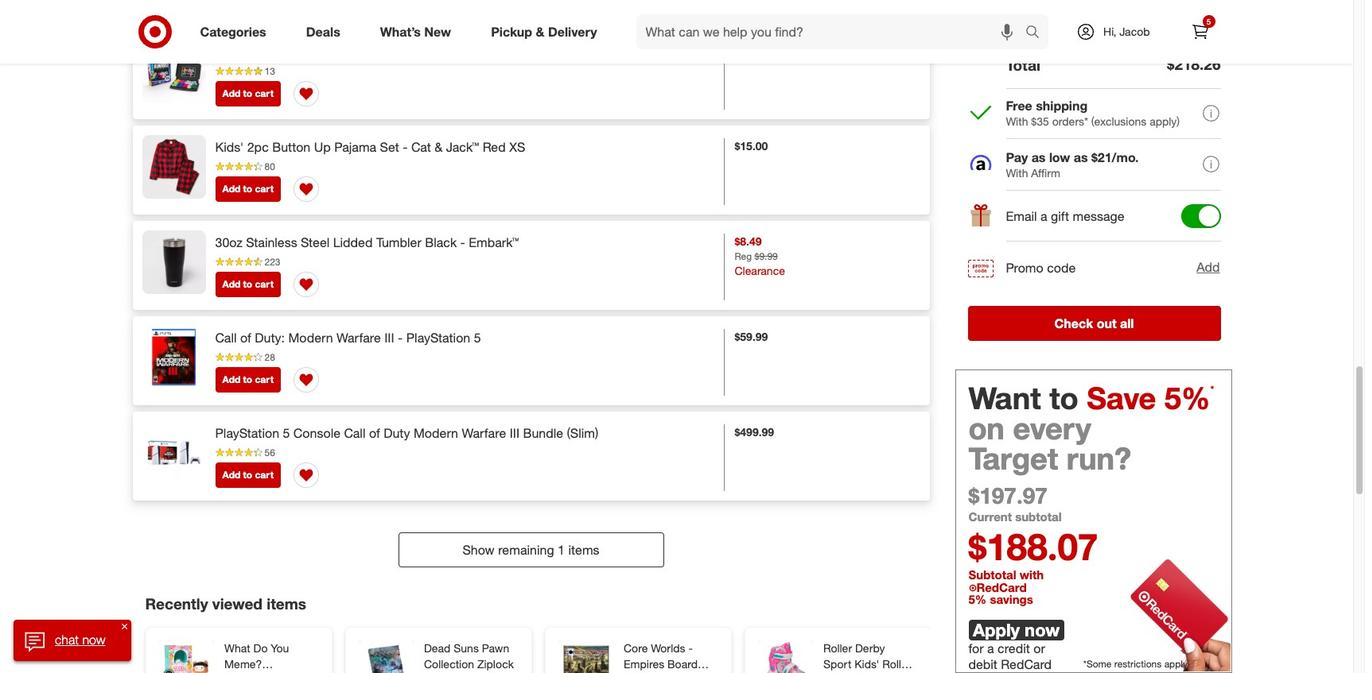 Task type: describe. For each thing, give the bounding box(es) containing it.
1 horizontal spatial 5%
[[1165, 380, 1211, 417]]

core
[[623, 642, 648, 656]]

with inside the 'free shipping with $35 orders* (exclusions apply)'
[[1006, 114, 1028, 128]]

tumbler
[[376, 235, 422, 251]]

$197.97
[[969, 482, 1048, 510]]

delivery
[[548, 24, 597, 39]]

0 vertical spatial a
[[1041, 209, 1048, 225]]

debit
[[969, 657, 998, 673]]

cart for of
[[255, 374, 274, 386]]

of inside list item
[[240, 330, 251, 346]]

pay as low as $21/mo. with affirm
[[1006, 149, 1139, 180]]

brainteaser
[[439, 44, 504, 60]]

cart for stainless
[[255, 279, 274, 291]]

(slim)
[[567, 426, 599, 442]]

all
[[1120, 316, 1134, 332]]

run?
[[1067, 441, 1132, 477]]

5 link
[[1183, 14, 1218, 49]]

0 horizontal spatial 5%
[[969, 593, 987, 608]]

5% savings
[[969, 593, 1033, 608]]

98105
[[1070, 27, 1101, 40]]

what's new
[[380, 24, 451, 39]]

collection
[[424, 658, 474, 672]]

add button
[[1196, 258, 1221, 278]]

add for 30oz stainless steel lidded tumbler black - embark™
[[222, 279, 241, 291]]

estimated taxes
[[1006, 6, 1098, 22]]

pay
[[1006, 149, 1028, 165]]

what's
[[380, 24, 421, 39]]

redcard inside 'apply now for a credit or debit redcard'
[[1001, 657, 1052, 673]]

call of duty: modern warfare iii - playstation 5 image
[[142, 326, 206, 390]]

$8.49
[[735, 235, 762, 248]]

on every target run?
[[969, 410, 1132, 477]]

0 vertical spatial redcard
[[977, 581, 1027, 596]]

new
[[424, 24, 451, 39]]

& inside list item
[[435, 139, 443, 155]]

$59.99
[[735, 330, 768, 344]]

shipping
[[1036, 98, 1088, 114]]

add for kids' 2pc button up pajama set - cat & jack™ red xs
[[222, 183, 241, 195]]

add for call of duty: modern warfare iii - playstation 5
[[222, 374, 241, 386]]

13
[[265, 65, 275, 77]]

based on 98105
[[1019, 27, 1101, 40]]

cosmic
[[392, 44, 435, 60]]

or
[[1034, 641, 1045, 657]]

*some restrictions apply.
[[1083, 658, 1189, 670]]

0 vertical spatial &
[[536, 24, 545, 39]]

cart for 5
[[255, 470, 274, 482]]

gift
[[1051, 209, 1069, 225]]

remaining
[[498, 543, 554, 559]]

- for 14pc
[[545, 44, 550, 60]]

(exclusions
[[1092, 114, 1147, 128]]

show
[[463, 543, 495, 559]]

with
[[1020, 568, 1044, 583]]

what do you meme
[[224, 642, 308, 674]]

playstation inside list item
[[215, 426, 279, 442]]

chat now dialog
[[14, 621, 131, 662]]

add to cart for playstation
[[222, 470, 274, 482]]

categories
[[200, 24, 266, 39]]

kids' 2pc button up pajama set - cat & jack™ red xs list item
[[132, 126, 930, 215]]

playstation 5 console call of duty modern warfare iii bundle (slim) list item
[[132, 412, 930, 501]]

do
[[253, 642, 267, 656]]

223
[[265, 256, 280, 268]]

5 inside list item
[[474, 330, 481, 346]]

up
[[314, 139, 331, 155]]

show remaining 1 items
[[463, 543, 600, 559]]

1 as from the left
[[1032, 149, 1046, 165]]

pickup
[[491, 24, 532, 39]]

subtotal
[[1015, 510, 1062, 525]]

$218.26
[[1167, 55, 1221, 74]]

30oz
[[215, 235, 243, 251]]

clearance
[[735, 264, 785, 278]]

80
[[265, 161, 275, 173]]

30oz stainless steel lidded tumbler black - embark™ list item
[[132, 221, 930, 310]]

pickup & delivery link
[[478, 14, 617, 49]]

educational insights kanoodle cosmic brainteaser game - 14pc
[[215, 44, 582, 60]]

$15.00
[[735, 139, 768, 153]]

kanoodle
[[334, 44, 388, 60]]

console
[[293, 426, 341, 442]]

What can we help you find? suggestions appear below search field
[[636, 14, 1030, 49]]

email
[[1006, 209, 1037, 225]]

suns
[[453, 642, 479, 656]]

to for kids'
[[243, 183, 252, 195]]

playstation inside list item
[[406, 330, 470, 346]]

credit
[[998, 641, 1030, 657]]

stainless
[[246, 235, 297, 251]]

promo code
[[1006, 260, 1076, 276]]

what do you meme link
[[224, 642, 315, 674]]

0 vertical spatial 5
[[1207, 17, 1211, 26]]

dead
[[424, 642, 450, 656]]

28
[[265, 352, 275, 364]]

add for playstation 5 console call of duty modern warfare iii bundle (slim)
[[222, 470, 241, 482]]

add to cart button inside the "educational insights kanoodle cosmic brainteaser game - 14pc" list item
[[215, 81, 281, 107]]

savings
[[990, 593, 1033, 608]]

ziplock
[[477, 658, 513, 672]]

educational
[[215, 44, 282, 60]]

30oz stainless steel lidded tumbler black - embark™ link
[[215, 234, 519, 252]]

modern inside list item
[[414, 426, 458, 442]]

kids' inside list item
[[215, 139, 244, 155]]

derby
[[855, 642, 885, 656]]

0 vertical spatial items
[[568, 543, 600, 559]]

apply.
[[1165, 658, 1189, 670]]

chat now
[[55, 633, 105, 649]]

free shipping with $35 orders* (exclusions apply)
[[1006, 98, 1180, 128]]

total
[[1006, 55, 1041, 74]]

to left save
[[1050, 380, 1079, 417]]

categories link
[[187, 14, 286, 49]]

5 inside list item
[[283, 426, 290, 442]]

embark™
[[469, 235, 519, 251]]



Task type: vqa. For each thing, say whether or not it's contained in the screenshot.
the rightmost 5%
yes



Task type: locate. For each thing, give the bounding box(es) containing it.
with down free
[[1006, 114, 1028, 128]]

affirm image
[[970, 155, 991, 170]]

call inside list item
[[344, 426, 366, 442]]

add to cart down the 13
[[222, 88, 274, 100]]

a
[[1041, 209, 1048, 225], [987, 641, 994, 657]]

& up game
[[536, 24, 545, 39]]

save
[[1087, 380, 1156, 417]]

add to cart inside 30oz stainless steel lidded tumbler black - embark™ list item
[[222, 279, 274, 291]]

playstation 5 console call of duty modern warfare iii bundle (slim) image
[[142, 422, 206, 486]]

- for cat
[[403, 139, 408, 155]]

$8.49 reg $9.99 clearance
[[735, 235, 785, 278]]

iii inside list item
[[384, 330, 394, 346]]

1 vertical spatial warfare
[[462, 426, 506, 442]]

check out all
[[1055, 316, 1134, 332]]

1 vertical spatial call
[[344, 426, 366, 442]]

add to cart button for call
[[215, 368, 281, 393]]

add inside call of duty: modern warfare iii - playstation 5 list item
[[222, 374, 241, 386]]

current
[[969, 510, 1012, 525]]

cart down the 13
[[255, 88, 274, 100]]

educational insights kanoodle cosmic brainteaser game - 14pc list item
[[132, 30, 930, 120]]

1 horizontal spatial iii
[[510, 426, 520, 442]]

add to cart button inside playstation 5 console call of duty modern warfare iii bundle (slim) list item
[[215, 463, 281, 489]]

on down estimated taxes
[[1054, 27, 1067, 40]]

4 add to cart from the top
[[222, 374, 274, 386]]

0 horizontal spatial as
[[1032, 149, 1046, 165]]

xs
[[509, 139, 525, 155]]

0 horizontal spatial a
[[987, 641, 994, 657]]

add inside the "educational insights kanoodle cosmic brainteaser game - 14pc" list item
[[222, 88, 241, 100]]

black
[[425, 235, 457, 251]]

to for playstation
[[243, 470, 252, 482]]

3 add to cart button from the top
[[215, 272, 281, 298]]

0 vertical spatial playstation
[[406, 330, 470, 346]]

list
[[132, 0, 930, 581]]

cart
[[255, 88, 274, 100], [255, 183, 274, 195], [255, 279, 274, 291], [255, 374, 274, 386], [255, 470, 274, 482]]

low
[[1049, 149, 1070, 165]]

cart down 28
[[255, 374, 274, 386]]

you
[[270, 642, 289, 656]]

based
[[1019, 27, 1051, 40]]

$13.99
[[735, 44, 768, 58]]

now right chat at the left of the page
[[82, 633, 105, 649]]

list containing educational insights kanoodle cosmic brainteaser game - 14pc
[[132, 0, 930, 581]]

now for chat
[[82, 633, 105, 649]]

add to cart button inside call of duty: modern warfare iii - playstation 5 list item
[[215, 368, 281, 393]]

cat
[[411, 139, 431, 155]]

with down pay
[[1006, 166, 1028, 180]]

warfare inside list item
[[337, 330, 381, 346]]

4 add to cart button from the top
[[215, 368, 281, 393]]

cart for 2pc
[[255, 183, 274, 195]]

hi, jacob
[[1104, 25, 1150, 38]]

for
[[969, 641, 984, 657]]

a right for
[[987, 641, 994, 657]]

1 vertical spatial modern
[[414, 426, 458, 442]]

kids' inside roller derby sport kids' rolle
[[854, 658, 879, 672]]

3 add to cart from the top
[[222, 279, 274, 291]]

to down 2pc
[[243, 183, 252, 195]]

1 add to cart button from the top
[[215, 81, 281, 107]]

1 vertical spatial items
[[267, 595, 306, 614]]

2 cart from the top
[[255, 183, 274, 195]]

estimated
[[1006, 6, 1063, 22]]

add to cart down 28
[[222, 374, 274, 386]]

1 vertical spatial on
[[969, 410, 1005, 447]]

1 vertical spatial kids'
[[854, 658, 879, 672]]

2 add to cart button from the top
[[215, 177, 281, 202]]

kids' 2pc button up pajama set - cat & jack™ red xs link
[[215, 139, 525, 157]]

call right the console
[[344, 426, 366, 442]]

2 add to cart from the top
[[222, 183, 274, 195]]

*
[[1211, 383, 1214, 395]]

lidded
[[333, 235, 373, 251]]

add to cart inside call of duty: modern warfare iii - playstation 5 list item
[[222, 374, 274, 386]]

as up affirm at the right top of page
[[1032, 149, 1046, 165]]

search button
[[1018, 14, 1057, 53]]

roller derby sport kids' rolle
[[823, 642, 911, 674]]

core worlds - empires boar
[[623, 642, 697, 674]]

$21/mo.
[[1092, 149, 1139, 165]]

to for call
[[243, 374, 252, 386]]

- for embark™
[[460, 235, 465, 251]]

add to cart down the 56
[[222, 470, 274, 482]]

0 vertical spatial call
[[215, 330, 237, 346]]

now down savings
[[1025, 620, 1060, 642]]

1 horizontal spatial &
[[536, 24, 545, 39]]

1 vertical spatial redcard
[[1001, 657, 1052, 673]]

taxes
[[1067, 6, 1098, 22]]

now for apply
[[1025, 620, 1060, 642]]

cart inside the "educational insights kanoodle cosmic brainteaser game - 14pc" list item
[[255, 88, 274, 100]]

of left duty
[[369, 426, 380, 442]]

iii
[[384, 330, 394, 346], [510, 426, 520, 442]]

0 vertical spatial with
[[1006, 114, 1028, 128]]

1 horizontal spatial of
[[369, 426, 380, 442]]

0 horizontal spatial playstation
[[215, 426, 279, 442]]

1 horizontal spatial 5
[[474, 330, 481, 346]]

0 horizontal spatial call
[[215, 330, 237, 346]]

kids&#39; 2pc button up pajama set - cat &#38; jack&#8482; red xs image
[[142, 135, 206, 199]]

bundle
[[523, 426, 563, 442]]

a inside 'apply now for a credit or debit redcard'
[[987, 641, 994, 657]]

*some
[[1083, 658, 1112, 670]]

add to cart button down the 56
[[215, 463, 281, 489]]

kids' down derby
[[854, 658, 879, 672]]

viewed
[[212, 595, 263, 614]]

subtotal
[[969, 568, 1017, 583]]

1 cart from the top
[[255, 88, 274, 100]]

call of duty: modern warfare iii - playstation 5
[[215, 330, 481, 346]]

& right cat at the left of page
[[435, 139, 443, 155]]

to inside call of duty: modern warfare iii - playstation 5 list item
[[243, 374, 252, 386]]

with inside pay as low as $21/mo. with affirm
[[1006, 166, 1028, 180]]

to for 30oz
[[243, 279, 252, 291]]

1 vertical spatial a
[[987, 641, 994, 657]]

modern inside list item
[[288, 330, 333, 346]]

educational insights kanoodle cosmic brainteaser game - 14pc image
[[142, 40, 206, 104]]

2 vertical spatial 5
[[283, 426, 290, 442]]

1 horizontal spatial warfare
[[462, 426, 506, 442]]

✕
[[121, 622, 128, 632]]

cart inside 30oz stainless steel lidded tumbler black - embark™ list item
[[255, 279, 274, 291]]

5 cart from the top
[[255, 470, 274, 482]]

add to cart inside the "educational insights kanoodle cosmic brainteaser game - 14pc" list item
[[222, 88, 274, 100]]

apply)
[[1150, 114, 1180, 128]]

add to cart for kids'
[[222, 183, 274, 195]]

$188.07
[[969, 525, 1099, 569]]

0 vertical spatial of
[[240, 330, 251, 346]]

3 cart from the top
[[255, 279, 274, 291]]

add to cart inside playstation 5 console call of duty modern warfare iii bundle (slim) list item
[[222, 470, 274, 482]]

30oz stainless steel lidded tumbler black - embark&#8482; image
[[142, 231, 206, 295]]

0 horizontal spatial of
[[240, 330, 251, 346]]

1
[[558, 543, 565, 559]]

call inside list item
[[215, 330, 237, 346]]

a left gift
[[1041, 209, 1048, 225]]

items up you
[[267, 595, 306, 614]]

promo
[[1006, 260, 1044, 276]]

1 horizontal spatial on
[[1054, 27, 1067, 40]]

add to cart button for kids'
[[215, 177, 281, 202]]

on inside on every target run?
[[969, 410, 1005, 447]]

call of duty: modern warfare iii - playstation 5 list item
[[132, 317, 930, 406]]

chat
[[55, 633, 79, 649]]

add to cart button for 30oz
[[215, 272, 281, 298]]

to right call of duty: modern warfare iii - playstation 5 image
[[243, 374, 252, 386]]

cart down 80
[[255, 183, 274, 195]]

dead suns pawn collection ziplock image
[[358, 642, 414, 674]]

- inside 'link'
[[460, 235, 465, 251]]

restrictions
[[1115, 658, 1162, 670]]

to
[[243, 88, 252, 100], [243, 183, 252, 195], [243, 279, 252, 291], [243, 374, 252, 386], [1050, 380, 1079, 417], [243, 470, 252, 482]]

5
[[1207, 17, 1211, 26], [474, 330, 481, 346], [283, 426, 290, 442]]

5 add to cart button from the top
[[215, 463, 281, 489]]

playstation 5 console call of duty modern warfare iii bundle (slim) link
[[215, 425, 599, 443]]

add to cart inside "kids' 2pc button up pajama set - cat & jack™ red xs" list item
[[222, 183, 274, 195]]

add to cart button down the 13
[[215, 81, 281, 107]]

cart down 223
[[255, 279, 274, 291]]

to right playstation 5 console call of duty modern warfare iii bundle (slim) image
[[243, 470, 252, 482]]

1 vertical spatial playstation
[[215, 426, 279, 442]]

to inside 30oz stainless steel lidded tumbler black - embark™ list item
[[243, 279, 252, 291]]

add to cart button down 80
[[215, 177, 281, 202]]

what's new link
[[367, 14, 471, 49]]

warfare inside list item
[[462, 426, 506, 442]]

1 add to cart from the top
[[222, 88, 274, 100]]

free
[[1006, 98, 1033, 114]]

jack™
[[446, 139, 479, 155]]

4 cart from the top
[[255, 374, 274, 386]]

add to cart button down 28
[[215, 368, 281, 393]]

roller derby sport kids' roller skate - unicorn pink/white m image
[[758, 642, 814, 674], [758, 642, 814, 674]]

0 horizontal spatial &
[[435, 139, 443, 155]]

1 vertical spatial with
[[1006, 166, 1028, 180]]

5%
[[1165, 380, 1211, 417], [969, 593, 987, 608]]

1 horizontal spatial playstation
[[406, 330, 470, 346]]

target
[[969, 441, 1058, 477]]

to down stainless
[[243, 279, 252, 291]]

5% down subtotal
[[969, 593, 987, 608]]

1 vertical spatial 5%
[[969, 593, 987, 608]]

2pc
[[247, 139, 269, 155]]

to inside list item
[[243, 183, 252, 195]]

0 horizontal spatial on
[[969, 410, 1005, 447]]

call
[[215, 330, 237, 346], [344, 426, 366, 442]]

0 vertical spatial 5%
[[1165, 380, 1211, 417]]

0 horizontal spatial modern
[[288, 330, 333, 346]]

dead suns pawn collection ziplock link
[[424, 642, 515, 673]]

0 vertical spatial warfare
[[337, 330, 381, 346]]

kids' left 2pc
[[215, 139, 244, 155]]

1 vertical spatial of
[[369, 426, 380, 442]]

call left duty:
[[215, 330, 237, 346]]

now inside 'apply now for a credit or debit redcard'
[[1025, 620, 1060, 642]]

dead suns pawn collection ziplock
[[424, 642, 513, 672]]

1 horizontal spatial call
[[344, 426, 366, 442]]

0 horizontal spatial iii
[[384, 330, 394, 346]]

worlds
[[651, 642, 685, 656]]

5% right save
[[1165, 380, 1211, 417]]

30oz stainless steel lidded tumbler black - embark™
[[215, 235, 519, 251]]

&
[[536, 24, 545, 39], [435, 139, 443, 155]]

add to cart down 223
[[222, 279, 274, 291]]

search
[[1018, 25, 1057, 41]]

steel
[[301, 235, 330, 251]]

add inside 30oz stainless steel lidded tumbler black - embark™ list item
[[222, 279, 241, 291]]

modern
[[288, 330, 333, 346], [414, 426, 458, 442]]

0 vertical spatial kids'
[[215, 139, 244, 155]]

set
[[380, 139, 399, 155]]

2 as from the left
[[1074, 149, 1088, 165]]

affirm image
[[968, 153, 993, 178]]

as right low
[[1074, 149, 1088, 165]]

add to cart button inside "kids' 2pc button up pajama set - cat & jack™ red xs" list item
[[215, 177, 281, 202]]

2 horizontal spatial 5
[[1207, 17, 1211, 26]]

add inside playstation 5 console call of duty modern warfare iii bundle (slim) list item
[[222, 470, 241, 482]]

iii inside list item
[[510, 426, 520, 442]]

pawn
[[482, 642, 509, 656]]

core worlds - empires board game image
[[558, 642, 614, 674]]

- for playstation
[[398, 330, 403, 346]]

cart inside playstation 5 console call of duty modern warfare iii bundle (slim) list item
[[255, 470, 274, 482]]

1 vertical spatial iii
[[510, 426, 520, 442]]

add to cart for call
[[222, 374, 274, 386]]

1 horizontal spatial modern
[[414, 426, 458, 442]]

0 vertical spatial modern
[[288, 330, 333, 346]]

add inside "kids' 2pc button up pajama set - cat & jack™ red xs" list item
[[222, 183, 241, 195]]

1 horizontal spatial items
[[568, 543, 600, 559]]

1 horizontal spatial now
[[1025, 620, 1060, 642]]

add
[[222, 88, 241, 100], [222, 183, 241, 195], [1197, 260, 1220, 276], [222, 279, 241, 291], [222, 374, 241, 386], [222, 470, 241, 482]]

1 vertical spatial 5
[[474, 330, 481, 346]]

0 horizontal spatial 5
[[283, 426, 290, 442]]

2 with from the top
[[1006, 166, 1028, 180]]

items right the 1 on the left bottom of page
[[568, 543, 600, 559]]

cart down the 56
[[255, 470, 274, 482]]

1 horizontal spatial a
[[1041, 209, 1048, 225]]

list item
[[132, 0, 930, 24]]

of inside list item
[[369, 426, 380, 442]]

cart inside "kids' 2pc button up pajama set - cat & jack™ red xs" list item
[[255, 183, 274, 195]]

0 horizontal spatial kids'
[[215, 139, 244, 155]]

$197.97 current subtotal $188.07
[[969, 482, 1099, 569]]

cart inside call of duty: modern warfare iii - playstation 5 list item
[[255, 374, 274, 386]]

add to cart down 80
[[222, 183, 274, 195]]

add to cart button for playstation
[[215, 463, 281, 489]]

kids' 2pc button up pajama set - cat & jack™ red xs
[[215, 139, 525, 155]]

to inside the "educational insights kanoodle cosmic brainteaser game - 14pc" list item
[[243, 88, 252, 100]]

$499.99
[[735, 426, 774, 439]]

0 horizontal spatial items
[[267, 595, 306, 614]]

modern right duty:
[[288, 330, 333, 346]]

0 horizontal spatial warfare
[[337, 330, 381, 346]]

pajama
[[334, 139, 376, 155]]

1 vertical spatial &
[[435, 139, 443, 155]]

to inside playstation 5 console call of duty modern warfare iii bundle (slim) list item
[[243, 470, 252, 482]]

modern right duty
[[414, 426, 458, 442]]

5 add to cart from the top
[[222, 470, 274, 482]]

reg
[[735, 251, 752, 263]]

now inside "button"
[[82, 633, 105, 649]]

0 horizontal spatial now
[[82, 633, 105, 649]]

add to cart button down 223
[[215, 272, 281, 298]]

on left 'every'
[[969, 410, 1005, 447]]

apply
[[973, 620, 1020, 642]]

playstation 5 console call of duty modern warfare iii bundle (slim)
[[215, 426, 599, 442]]

1 with from the top
[[1006, 114, 1028, 128]]

add to cart button inside 30oz stainless steel lidded tumbler black - embark™ list item
[[215, 272, 281, 298]]

add to cart for 30oz
[[222, 279, 274, 291]]

to down educational
[[243, 88, 252, 100]]

0 vertical spatial iii
[[384, 330, 394, 346]]

of left duty:
[[240, 330, 251, 346]]

what do you meme? squishmallows card game card game image
[[159, 642, 214, 674], [159, 642, 214, 674]]

1 horizontal spatial as
[[1074, 149, 1088, 165]]

- inside core worlds - empires boar
[[688, 642, 693, 656]]

0 vertical spatial on
[[1054, 27, 1067, 40]]

check out all button
[[968, 306, 1221, 341]]

1 horizontal spatial kids'
[[854, 658, 879, 672]]



